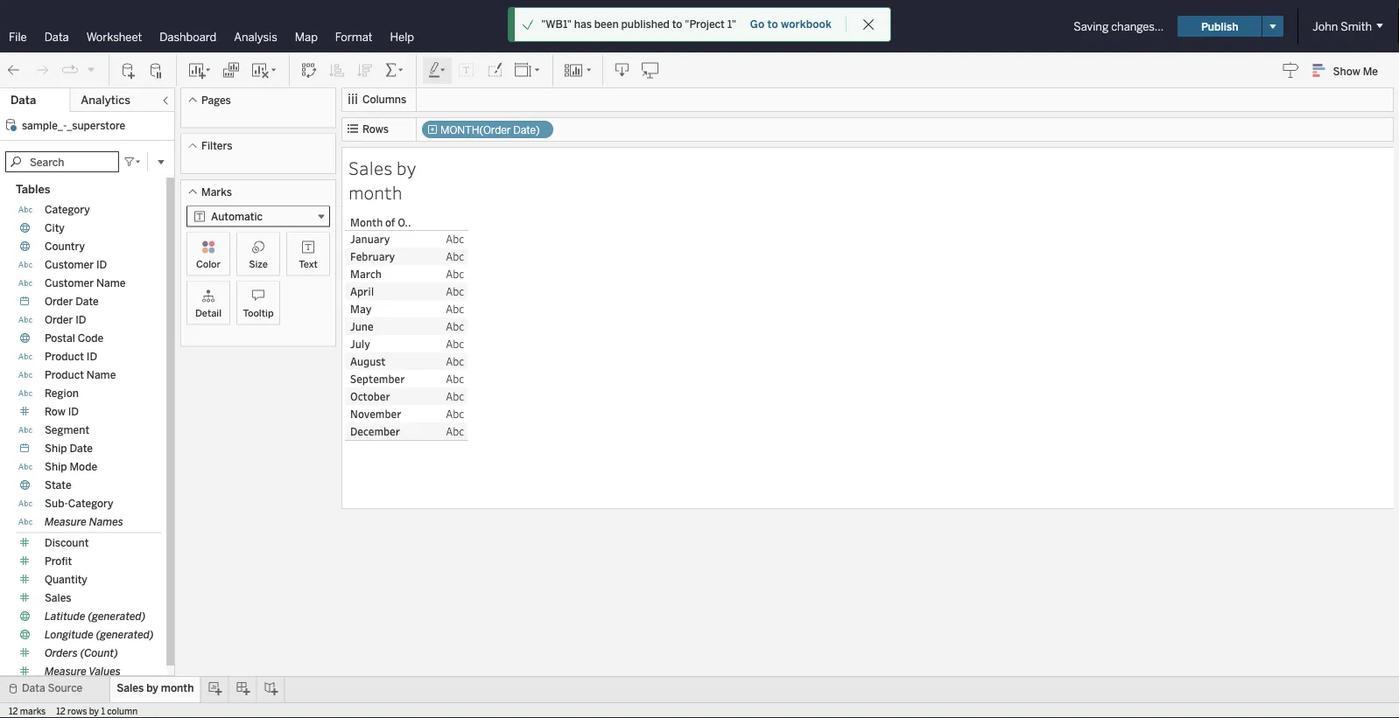Task type: describe. For each thing, give the bounding box(es) containing it.
fit image
[[514, 62, 542, 79]]

segment
[[45, 424, 89, 437]]

customer name
[[45, 277, 126, 290]]

columns
[[362, 93, 406, 106]]

code
[[78, 332, 103, 345]]

region
[[45, 387, 79, 400]]

pause auto updates image
[[148, 62, 165, 79]]

1"
[[727, 18, 736, 31]]

"wb1"
[[541, 18, 572, 31]]

_superstore
[[67, 119, 125, 132]]

April, Month of Order Date. Press Space to toggle selection. Press Escape to go back to the left margin. Use arrow keys to navigate headers text field
[[345, 283, 415, 300]]

ship for ship date
[[45, 443, 67, 455]]

2 vertical spatial by
[[89, 707, 99, 717]]

row id
[[45, 406, 79, 418]]

me
[[1363, 65, 1378, 77]]

map
[[295, 30, 318, 44]]

12 rows by 1 column
[[56, 707, 138, 717]]

0 vertical spatial category
[[45, 204, 90, 216]]

smith
[[1341, 19, 1372, 33]]

February, Month of Order Date. Press Space to toggle selection. Press Escape to go back to the left margin. Use arrow keys to navigate headers text field
[[345, 248, 415, 265]]

ship date
[[45, 443, 93, 455]]

tooltip
[[243, 307, 274, 319]]

1 horizontal spatial month
[[348, 180, 402, 204]]

saving changes...
[[1074, 19, 1164, 33]]

published
[[621, 18, 670, 31]]

id for product id
[[87, 351, 97, 363]]

order for order id
[[45, 314, 73, 327]]

draft
[[679, 20, 704, 33]]

workbook
[[781, 18, 832, 31]]

pages
[[201, 94, 231, 106]]

to inside alert
[[672, 18, 682, 31]]

July, Month of Order Date. Press Space to toggle selection. Press Escape to go back to the left margin. Use arrow keys to navigate headers text field
[[345, 335, 415, 353]]

names
[[89, 516, 123, 529]]

sub-category
[[45, 498, 113, 510]]

ship mode
[[45, 461, 97, 474]]

automatic
[[211, 210, 263, 223]]

go
[[750, 18, 765, 31]]

highlight image
[[427, 62, 447, 79]]

show/hide cards image
[[564, 62, 592, 79]]

discount
[[45, 537, 89, 550]]

1 vertical spatial by
[[146, 682, 158, 695]]

id for order id
[[76, 314, 86, 327]]

success image
[[522, 18, 534, 31]]

show me button
[[1305, 57, 1394, 84]]

id for row id
[[68, 406, 79, 418]]

john
[[1313, 19, 1338, 33]]

customer for customer id
[[45, 259, 94, 271]]

filters
[[201, 140, 232, 152]]

measure for measure names
[[45, 516, 86, 529]]

August, Month of Order Date. Press Space to toggle selection. Press Escape to go back to the left margin. Use arrow keys to navigate headers text field
[[345, 353, 415, 370]]

publish button
[[1178, 16, 1262, 37]]

name for customer name
[[96, 277, 126, 290]]

go to workbook
[[750, 18, 832, 31]]

marks
[[201, 186, 232, 198]]

measure for measure values
[[45, 666, 86, 678]]

show
[[1333, 65, 1360, 77]]

format
[[335, 30, 373, 44]]

dashboard
[[160, 30, 216, 44]]

sample_-_superstore
[[22, 119, 125, 132]]

0 vertical spatial data
[[44, 30, 69, 44]]

May, Month of Order Date. Press Space to toggle selection. Press Escape to go back to the left margin. Use arrow keys to navigate headers text field
[[345, 300, 415, 318]]

order for order date
[[45, 295, 73, 308]]

Search text field
[[5, 151, 119, 172]]

month(order date)
[[440, 124, 540, 137]]

file
[[9, 30, 27, 44]]

row
[[45, 406, 66, 418]]

latitude (generated)
[[45, 611, 146, 623]]

September, Month of Order Date. Press Space to toggle selection. Press Escape to go back to the left margin. Use arrow keys to navigate headers text field
[[345, 370, 415, 388]]

0 horizontal spatial sales
[[45, 592, 71, 605]]

12 for 12 marks
[[9, 707, 18, 717]]

October, Month of Order Date. Press Space to toggle selection. Press Escape to go back to the left margin. Use arrow keys to navigate headers text field
[[345, 388, 415, 405]]

been
[[594, 18, 619, 31]]

rows
[[68, 707, 87, 717]]

new worksheet image
[[187, 62, 212, 79]]

show labels image
[[458, 62, 475, 79]]

country
[[45, 240, 85, 253]]

measure values
[[45, 666, 121, 678]]

"wb1" has been published to "project 1" alert
[[541, 17, 736, 32]]

postal code
[[45, 332, 103, 345]]

source
[[48, 682, 83, 695]]

latitude
[[45, 611, 85, 623]]

orders
[[45, 647, 78, 660]]

redo image
[[33, 62, 51, 79]]

1 vertical spatial month
[[161, 682, 194, 695]]

(generated) for longitude (generated)
[[96, 629, 154, 642]]

December, Month of Order Date. Press Space to toggle selection. Press Escape to go back to the left margin. Use arrow keys to navigate headers text field
[[345, 423, 415, 440]]

tables
[[16, 183, 50, 197]]

date)
[[513, 124, 540, 137]]

November, Month of Order Date. Press Space to toggle selection. Press Escape to go back to the left margin. Use arrow keys to navigate headers text field
[[345, 405, 415, 423]]

longitude
[[45, 629, 93, 642]]

data source
[[22, 682, 83, 695]]

0 horizontal spatial sales by month
[[117, 682, 194, 695]]

1 vertical spatial data
[[11, 93, 36, 107]]

has
[[574, 18, 592, 31]]

text
[[299, 258, 318, 270]]

month(order
[[440, 124, 511, 137]]

color
[[196, 258, 221, 270]]

clear sheet image
[[250, 62, 278, 79]]

values
[[89, 666, 121, 678]]

marks. press enter to open the view data window.. use arrow keys to navigate data visualization elements. image
[[415, 230, 468, 441]]

id for customer id
[[96, 259, 107, 271]]

format workbook image
[[486, 62, 503, 79]]

john smith
[[1313, 19, 1372, 33]]

12 for 12 rows by 1 column
[[56, 707, 65, 717]]

1 horizontal spatial replay animation image
[[86, 64, 96, 75]]

wb1
[[718, 18, 748, 35]]



Task type: locate. For each thing, give the bounding box(es) containing it.
2 vertical spatial data
[[22, 682, 45, 695]]

1 customer from the top
[[45, 259, 94, 271]]

order date
[[45, 295, 99, 308]]

1 horizontal spatial 12
[[56, 707, 65, 717]]

go to workbook link
[[749, 17, 832, 32]]

worksheet
[[86, 30, 142, 44]]

customer up order date
[[45, 277, 94, 290]]

date for ship date
[[70, 443, 93, 455]]

product id
[[45, 351, 97, 363]]

date down 'customer name'
[[76, 295, 99, 308]]

0 vertical spatial product
[[45, 351, 84, 363]]

0 vertical spatial ship
[[45, 443, 67, 455]]

1
[[101, 707, 105, 717]]

2 horizontal spatial sales
[[348, 156, 393, 180]]

name for product name
[[87, 369, 116, 382]]

1 ship from the top
[[45, 443, 67, 455]]

sample_-
[[22, 119, 67, 132]]

1 order from the top
[[45, 295, 73, 308]]

0 horizontal spatial 12
[[9, 707, 18, 717]]

id right row
[[68, 406, 79, 418]]

2 product from the top
[[45, 369, 84, 382]]

show me
[[1333, 65, 1378, 77]]

orders (count)
[[45, 647, 118, 660]]

1 measure from the top
[[45, 516, 86, 529]]

2 to from the left
[[767, 18, 778, 31]]

sub-
[[45, 498, 68, 510]]

1 vertical spatial date
[[70, 443, 93, 455]]

to right go
[[767, 18, 778, 31]]

2 ship from the top
[[45, 461, 67, 474]]

2 12 from the left
[[56, 707, 65, 717]]

by
[[396, 156, 416, 180], [146, 682, 158, 695], [89, 707, 99, 717]]

name
[[96, 277, 126, 290], [87, 369, 116, 382]]

product
[[45, 351, 84, 363], [45, 369, 84, 382]]

(generated) for latitude (generated)
[[88, 611, 146, 623]]

2 order from the top
[[45, 314, 73, 327]]

to left "project
[[672, 18, 682, 31]]

month
[[348, 180, 402, 204], [161, 682, 194, 695]]

June, Month of Order Date. Press Space to toggle selection. Press Escape to go back to the left margin. Use arrow keys to navigate headers text field
[[345, 318, 415, 335]]

category up measure names
[[68, 498, 113, 510]]

0 vertical spatial customer
[[45, 259, 94, 271]]

1 vertical spatial customer
[[45, 277, 94, 290]]

customer down country
[[45, 259, 94, 271]]

replay animation image right redo image
[[61, 62, 79, 79]]

sales by month
[[348, 156, 420, 204], [117, 682, 194, 695]]

1 vertical spatial product
[[45, 369, 84, 382]]

automatic button
[[186, 206, 330, 227]]

product name
[[45, 369, 116, 382]]

saving
[[1074, 19, 1109, 33]]

size
[[249, 258, 268, 270]]

name down the product id
[[87, 369, 116, 382]]

1 to from the left
[[672, 18, 682, 31]]

1 vertical spatial sales
[[45, 592, 71, 605]]

March, Month of Order Date. Press Space to toggle selection. Press Escape to go back to the left margin. Use arrow keys to navigate headers text field
[[345, 265, 415, 283]]

postal
[[45, 332, 75, 345]]

0 vertical spatial name
[[96, 277, 126, 290]]

0 vertical spatial month
[[348, 180, 402, 204]]

sort ascending image
[[328, 62, 346, 79]]

rows
[[362, 123, 389, 136]]

mode
[[70, 461, 97, 474]]

sales by month down rows
[[348, 156, 420, 204]]

2 vertical spatial sales
[[117, 682, 144, 695]]

0 vertical spatial measure
[[45, 516, 86, 529]]

1 horizontal spatial by
[[146, 682, 158, 695]]

order id
[[45, 314, 86, 327]]

"project
[[685, 18, 725, 31]]

swap rows and columns image
[[300, 62, 318, 79]]

sales by month up column
[[117, 682, 194, 695]]

sales
[[348, 156, 393, 180], [45, 592, 71, 605], [117, 682, 144, 695]]

sales up column
[[117, 682, 144, 695]]

12
[[9, 707, 18, 717], [56, 707, 65, 717]]

measure up the source
[[45, 666, 86, 678]]

data
[[44, 30, 69, 44], [11, 93, 36, 107], [22, 682, 45, 695]]

ship for ship mode
[[45, 461, 67, 474]]

1 vertical spatial order
[[45, 314, 73, 327]]

2 customer from the top
[[45, 277, 94, 290]]

(generated) up (count)
[[96, 629, 154, 642]]

1 vertical spatial measure
[[45, 666, 86, 678]]

0 horizontal spatial by
[[89, 707, 99, 717]]

collapse image
[[160, 95, 171, 106]]

customer for customer name
[[45, 277, 94, 290]]

profit
[[45, 555, 72, 568]]

2 horizontal spatial by
[[396, 156, 416, 180]]

1 horizontal spatial to
[[767, 18, 778, 31]]

0 vertical spatial order
[[45, 295, 73, 308]]

0 horizontal spatial to
[[672, 18, 682, 31]]

id down the code
[[87, 351, 97, 363]]

product for product id
[[45, 351, 84, 363]]

12 left rows
[[56, 707, 65, 717]]

1 vertical spatial sales by month
[[117, 682, 194, 695]]

January, Month of Order Date. Press Space to toggle selection. Press Escape to go back to the left margin. Use arrow keys to navigate headers text field
[[345, 230, 415, 248]]

id
[[96, 259, 107, 271], [76, 314, 86, 327], [87, 351, 97, 363], [68, 406, 79, 418]]

data up marks
[[22, 682, 45, 695]]

(generated) up longitude (generated)
[[88, 611, 146, 623]]

to inside "link"
[[767, 18, 778, 31]]

12 left marks
[[9, 707, 18, 717]]

analysis
[[234, 30, 277, 44]]

ship down segment at the bottom left of the page
[[45, 443, 67, 455]]

order up order id
[[45, 295, 73, 308]]

order up "postal"
[[45, 314, 73, 327]]

help
[[390, 30, 414, 44]]

0 vertical spatial sales by month
[[348, 156, 420, 204]]

totals image
[[384, 62, 405, 79]]

(generated)
[[88, 611, 146, 623], [96, 629, 154, 642]]

sales up latitude
[[45, 592, 71, 605]]

new data source image
[[120, 62, 137, 79]]

ship up state
[[45, 461, 67, 474]]

replay animation image
[[61, 62, 79, 79], [86, 64, 96, 75]]

0 vertical spatial sales
[[348, 156, 393, 180]]

longitude (generated)
[[45, 629, 154, 642]]

city
[[45, 222, 65, 235]]

sort descending image
[[356, 62, 374, 79]]

1 vertical spatial ship
[[45, 461, 67, 474]]

quantity
[[45, 574, 87, 587]]

undo image
[[5, 62, 23, 79]]

product for product name
[[45, 369, 84, 382]]

sales down rows
[[348, 156, 393, 180]]

customer
[[45, 259, 94, 271], [45, 277, 94, 290]]

id up 'postal code'
[[76, 314, 86, 327]]

column
[[107, 707, 138, 717]]

product down "postal"
[[45, 351, 84, 363]]

marks
[[20, 707, 46, 717]]

category up city
[[45, 204, 90, 216]]

to
[[672, 18, 682, 31], [767, 18, 778, 31]]

download image
[[614, 62, 631, 79]]

data guide image
[[1282, 61, 1300, 79]]

0 vertical spatial (generated)
[[88, 611, 146, 623]]

publish
[[1201, 20, 1238, 33]]

changes...
[[1111, 19, 1164, 33]]

0 horizontal spatial month
[[161, 682, 194, 695]]

1 horizontal spatial sales by month
[[348, 156, 420, 204]]

data down "undo" image in the left top of the page
[[11, 93, 36, 107]]

open and edit this workbook in tableau desktop image
[[642, 62, 659, 79]]

0 vertical spatial by
[[396, 156, 416, 180]]

1 horizontal spatial sales
[[117, 682, 144, 695]]

measure names
[[45, 516, 123, 529]]

0 horizontal spatial replay animation image
[[61, 62, 79, 79]]

state
[[45, 479, 71, 492]]

1 vertical spatial category
[[68, 498, 113, 510]]

date
[[76, 295, 99, 308], [70, 443, 93, 455]]

replay animation image up analytics
[[86, 64, 96, 75]]

name down customer id on the left top of page
[[96, 277, 126, 290]]

(count)
[[80, 647, 118, 660]]

1 vertical spatial (generated)
[[96, 629, 154, 642]]

duplicate image
[[222, 62, 240, 79]]

product up region
[[45, 369, 84, 382]]

12 marks
[[9, 707, 46, 717]]

1 vertical spatial name
[[87, 369, 116, 382]]

measure down sub-
[[45, 516, 86, 529]]

category
[[45, 204, 90, 216], [68, 498, 113, 510]]

customer id
[[45, 259, 107, 271]]

analytics
[[81, 93, 130, 107]]

1 product from the top
[[45, 351, 84, 363]]

detail
[[195, 307, 222, 319]]

date up 'mode' at the left bottom
[[70, 443, 93, 455]]

order
[[45, 295, 73, 308], [45, 314, 73, 327]]

0 vertical spatial date
[[76, 295, 99, 308]]

data up redo image
[[44, 30, 69, 44]]

2 measure from the top
[[45, 666, 86, 678]]

ship
[[45, 443, 67, 455], [45, 461, 67, 474]]

id up 'customer name'
[[96, 259, 107, 271]]

"wb1" has been published to "project 1"
[[541, 18, 736, 31]]

1 12 from the left
[[9, 707, 18, 717]]

date for order date
[[76, 295, 99, 308]]



Task type: vqa. For each thing, say whether or not it's contained in the screenshot.
THE RECENTS LINK
no



